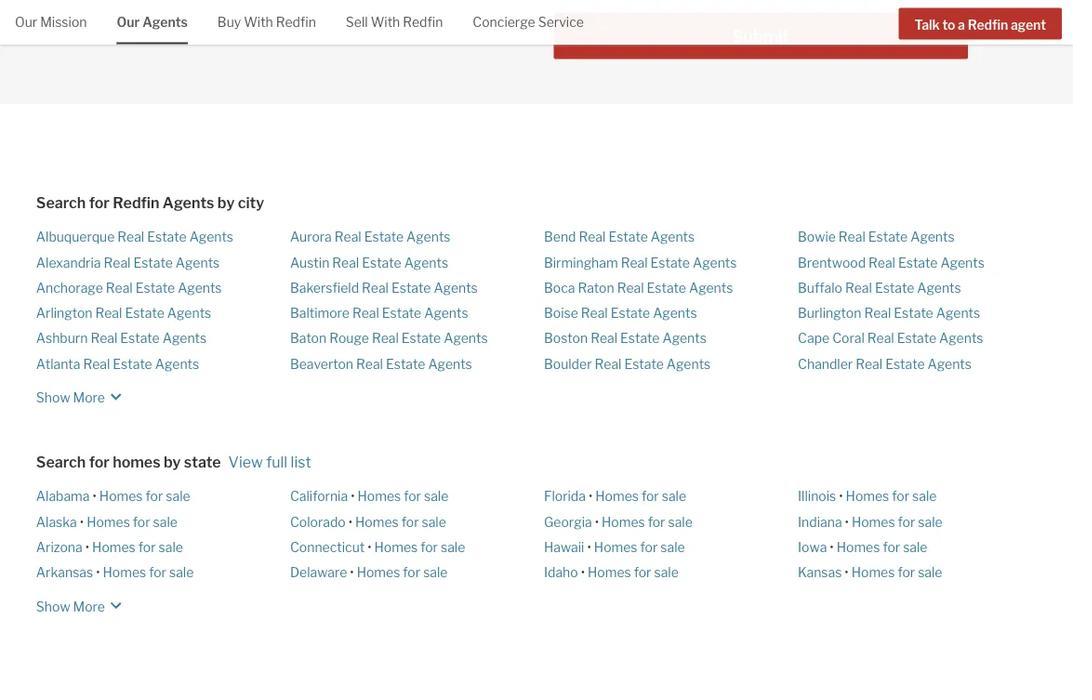 Task type: describe. For each thing, give the bounding box(es) containing it.
state
[[184, 454, 221, 472]]

sale for kansas • homes for sale
[[918, 566, 943, 581]]

ashburn real estate agents
[[36, 331, 207, 347]]

austin real estate agents link
[[290, 255, 448, 271]]

ashburn
[[36, 331, 88, 347]]

sale for arizona • homes for sale
[[159, 540, 183, 556]]

agents for brentwood real estate agents
[[941, 255, 985, 271]]

idaho • homes for sale
[[544, 566, 679, 581]]

beaverton real estate agents
[[290, 357, 472, 372]]

agents for boise real estate agents
[[653, 306, 697, 322]]

bend real estate agents
[[544, 230, 695, 246]]

for for arizona • homes for sale
[[138, 540, 156, 556]]

full
[[266, 454, 288, 472]]

real for atlanta real estate agents
[[83, 357, 110, 372]]

rouge
[[330, 331, 369, 347]]

estate for boulder real estate agents
[[625, 357, 664, 372]]

homes for sale link for kansas • homes for sale
[[852, 566, 943, 581]]

albuquerque real estate agents
[[36, 230, 234, 246]]

sale for georgia • homes for sale
[[668, 515, 693, 531]]

agents down burlington real estate agents link
[[940, 331, 984, 347]]

austin
[[290, 255, 330, 271]]

estate for bakersfield real estate agents
[[392, 281, 431, 296]]

service
[[538, 14, 584, 30]]

cape coral real estate agents
[[798, 331, 984, 347]]

illinois link
[[798, 489, 837, 505]]

concierge service
[[473, 14, 584, 30]]

iowa link
[[798, 540, 827, 556]]

for for illinois • homes for sale
[[892, 489, 910, 505]]

estate for bowie real estate agents
[[869, 230, 908, 246]]

birmingham real estate agents link
[[544, 255, 737, 271]]

aurora
[[290, 230, 332, 246]]

arkansas
[[36, 566, 93, 581]]

homes for sale link for connecticut • homes for sale
[[374, 540, 465, 556]]

real for bend real estate agents
[[579, 230, 606, 246]]

agent
[[1011, 17, 1047, 32]]

alaska • homes for sale
[[36, 515, 178, 531]]

delaware
[[290, 566, 347, 581]]

• for illinois
[[839, 489, 843, 505]]

for for arkansas • homes for sale
[[149, 566, 166, 581]]

homes for sale link for colorado • homes for sale
[[355, 515, 446, 531]]

california • homes for sale
[[290, 489, 449, 505]]

real for arlington real estate agents
[[95, 306, 122, 322]]

california
[[290, 489, 348, 505]]

boston
[[544, 331, 588, 347]]

homes for connecticut
[[374, 540, 418, 556]]

sale for idaho • homes for sale
[[654, 566, 679, 581]]

city
[[238, 195, 264, 213]]

agents for baltimore real estate agents
[[424, 306, 469, 322]]

baltimore
[[290, 306, 350, 322]]

brentwood
[[798, 255, 866, 271]]

• for kansas
[[845, 566, 849, 581]]

estate for birmingham real estate agents
[[651, 255, 690, 271]]

real for boise real estate agents
[[581, 306, 608, 322]]

for up alabama • homes for sale on the left of the page
[[89, 454, 110, 472]]

sale for florida • homes for sale
[[662, 489, 687, 505]]

burlington
[[798, 306, 862, 322]]

homes for arkansas
[[103, 566, 146, 581]]

homes for indiana
[[852, 515, 896, 531]]

view
[[228, 454, 263, 472]]

our for our agents
[[117, 14, 140, 30]]

sell with redfin link
[[346, 0, 443, 42]]

florida
[[544, 489, 586, 505]]

agents for ashburn real estate agents
[[163, 331, 207, 347]]

search for redfin agents by city
[[36, 195, 264, 213]]

• for georgia
[[595, 515, 599, 531]]

anchorage real estate agents
[[36, 281, 222, 296]]

sale for colorado • homes for sale
[[422, 515, 446, 531]]

for for georgia • homes for sale
[[648, 515, 666, 531]]

estate down burlington real estate agents link
[[897, 331, 937, 347]]

estate for alexandria real estate agents
[[133, 255, 173, 271]]

estate for albuquerque real estate agents
[[147, 230, 187, 246]]

• for hawaii
[[587, 540, 592, 556]]

estate up beaverton real estate agents
[[402, 331, 441, 347]]

for for california • homes for sale
[[404, 489, 421, 505]]

real down birmingham real estate agents link
[[617, 281, 644, 296]]

boca
[[544, 281, 575, 296]]

2 show more link from the top
[[36, 590, 127, 618]]

boston real estate agents link
[[544, 331, 707, 347]]

agents for boulder real estate agents
[[667, 357, 711, 372]]

sale for alabama • homes for sale
[[166, 489, 190, 505]]

austin real estate agents
[[290, 255, 448, 271]]

homes for iowa
[[837, 540, 880, 556]]

show for 1st the show more link from the top
[[36, 391, 70, 407]]

atlanta
[[36, 357, 80, 372]]

for for alaska • homes for sale
[[133, 515, 150, 531]]

show for 1st the show more link from the bottom of the page
[[36, 600, 70, 616]]

alaska link
[[36, 515, 77, 531]]

agents down birmingham real estate agents link
[[689, 281, 733, 296]]

talk to a redfin agent
[[915, 17, 1047, 32]]

anchorage
[[36, 281, 103, 296]]

birmingham real estate agents
[[544, 255, 737, 271]]

kansas • homes for sale
[[798, 566, 943, 581]]

• for colorado
[[349, 515, 353, 531]]

for for florida • homes for sale
[[642, 489, 659, 505]]

boulder
[[544, 357, 592, 372]]

for up albuquerque
[[89, 195, 110, 213]]

alabama
[[36, 489, 90, 505]]

idaho
[[544, 566, 578, 581]]

estate for chandler real estate agents
[[886, 357, 925, 372]]

talk
[[915, 17, 940, 32]]

alexandria real estate agents
[[36, 255, 220, 271]]

delaware link
[[290, 566, 347, 581]]

homes for sale link for florida • homes for sale
[[596, 489, 687, 505]]

show more for 1st the show more link from the top
[[36, 391, 105, 407]]

real for beaverton real estate agents
[[356, 357, 383, 372]]

sell with redfin
[[346, 14, 443, 30]]

arizona • homes for sale
[[36, 540, 183, 556]]

sale for delaware • homes for sale
[[423, 566, 448, 581]]

for for indiana • homes for sale
[[898, 515, 916, 531]]

birmingham
[[544, 255, 618, 271]]

bowie real estate agents
[[798, 230, 955, 246]]

idaho link
[[544, 566, 578, 581]]

• for alabama
[[93, 489, 97, 505]]

atlanta real estate agents
[[36, 357, 199, 372]]

agents for aurora real estate agents
[[407, 230, 451, 246]]

• for florida
[[589, 489, 593, 505]]

aurora real estate agents
[[290, 230, 451, 246]]

concierge
[[473, 14, 536, 30]]

homes for sale link for indiana • homes for sale
[[852, 515, 943, 531]]

for for alabama • homes for sale
[[146, 489, 163, 505]]

search for homes by state view full list
[[36, 454, 311, 472]]

concierge service link
[[473, 0, 584, 42]]

cape
[[798, 331, 830, 347]]

homes for sale link for arkansas • homes for sale
[[103, 566, 194, 581]]

bakersfield real estate agents link
[[290, 281, 478, 296]]

homes for alabama
[[99, 489, 143, 505]]

albuquerque real estate agents link
[[36, 230, 234, 246]]

anchorage real estate agents link
[[36, 281, 222, 296]]

real up chandler real estate agents
[[868, 331, 895, 347]]

sale for connecticut • homes for sale
[[441, 540, 465, 556]]

agents for albuquerque real estate agents
[[189, 230, 234, 246]]

baton
[[290, 331, 327, 347]]

boulder real estate agents
[[544, 357, 711, 372]]

sale for california • homes for sale
[[424, 489, 449, 505]]

real for baltimore real estate agents
[[352, 306, 379, 322]]

1 show more link from the top
[[36, 381, 127, 409]]

real up beaverton real estate agents
[[372, 331, 399, 347]]

mission
[[40, 14, 87, 30]]

kansas
[[798, 566, 842, 581]]

boise real estate agents
[[544, 306, 697, 322]]

homes for sale link for alaska • homes for sale
[[87, 515, 178, 531]]

agents for bend real estate agents
[[651, 230, 695, 246]]

baton rouge real estate agents link
[[290, 331, 488, 347]]

brentwood real estate agents
[[798, 255, 985, 271]]

agents up beaverton real estate agents
[[444, 331, 488, 347]]



Task type: vqa. For each thing, say whether or not it's contained in the screenshot.
Fewer
no



Task type: locate. For each thing, give the bounding box(es) containing it.
1 vertical spatial show more link
[[36, 590, 127, 618]]

buy
[[218, 14, 241, 30]]

for for idaho • homes for sale
[[634, 566, 652, 581]]

boise
[[544, 306, 578, 322]]

• right kansas link
[[845, 566, 849, 581]]

burlington real estate agents link
[[798, 306, 981, 322]]

for up connecticut • homes for sale
[[402, 515, 419, 531]]

chandler real estate agents link
[[798, 357, 972, 372]]

show
[[36, 391, 70, 407], [36, 600, 70, 616]]

baltimore real estate agents link
[[290, 306, 469, 322]]

1 vertical spatial more
[[73, 600, 105, 616]]

real for alexandria real estate agents
[[104, 255, 131, 271]]

redfin inside button
[[968, 17, 1009, 32]]

homes for sale link for delaware • homes for sale
[[357, 566, 448, 581]]

with for sell
[[371, 14, 400, 30]]

• for california
[[351, 489, 355, 505]]

sale down illinois • homes for sale on the right bottom of page
[[919, 515, 943, 531]]

estate for bend real estate agents
[[609, 230, 648, 246]]

sale down iowa • homes for sale
[[918, 566, 943, 581]]

homes for sale link down hawaii • homes for sale
[[588, 566, 679, 581]]

show more down atlanta
[[36, 391, 105, 407]]

agents for boston real estate agents
[[663, 331, 707, 347]]

show down arkansas
[[36, 600, 70, 616]]

iowa
[[798, 540, 827, 556]]

homes for sale link down illinois • homes for sale on the right bottom of page
[[852, 515, 943, 531]]

georgia link
[[544, 515, 592, 531]]

•
[[93, 489, 97, 505], [351, 489, 355, 505], [589, 489, 593, 505], [839, 489, 843, 505], [80, 515, 84, 531], [349, 515, 353, 531], [595, 515, 599, 531], [845, 515, 849, 531], [85, 540, 89, 556], [368, 540, 372, 556], [587, 540, 592, 556], [830, 540, 834, 556], [96, 566, 100, 581], [350, 566, 354, 581], [581, 566, 585, 581], [845, 566, 849, 581]]

estate down brentwood real estate agents link
[[875, 281, 915, 296]]

2 show more from the top
[[36, 600, 105, 616]]

a
[[958, 17, 965, 32]]

homes for illinois
[[846, 489, 890, 505]]

real up arlington real estate agents link
[[106, 281, 133, 296]]

for for kansas • homes for sale
[[898, 566, 916, 581]]

agents left 'city'
[[163, 195, 214, 213]]

with
[[244, 14, 273, 30], [371, 14, 400, 30]]

baltimore real estate agents
[[290, 306, 469, 322]]

homes for sale link for georgia • homes for sale
[[602, 515, 693, 531]]

1 show from the top
[[36, 391, 70, 407]]

real up ashburn real estate agents
[[95, 306, 122, 322]]

redfin right a
[[968, 17, 1009, 32]]

bakersfield
[[290, 281, 359, 296]]

for for delaware • homes for sale
[[403, 566, 421, 581]]

homes for sale link up arkansas • homes for sale
[[92, 540, 183, 556]]

our
[[15, 14, 37, 30], [117, 14, 140, 30]]

• down arizona • homes for sale on the left bottom of page
[[96, 566, 100, 581]]

by left 'city'
[[218, 195, 235, 213]]

homes for delaware
[[357, 566, 400, 581]]

agents left buy
[[142, 14, 188, 30]]

real for boston real estate agents
[[591, 331, 618, 347]]

sale for hawaii • homes for sale
[[661, 540, 685, 556]]

homes for sale link for idaho • homes for sale
[[588, 566, 679, 581]]

connecticut • homes for sale
[[290, 540, 465, 556]]

0 vertical spatial show more
[[36, 391, 105, 407]]

0 vertical spatial show
[[36, 391, 70, 407]]

boston real estate agents
[[544, 331, 707, 347]]

show down atlanta
[[36, 391, 70, 407]]

estate down the cape coral real estate agents
[[886, 357, 925, 372]]

agents up brentwood real estate agents link
[[911, 230, 955, 246]]

real for bowie real estate agents
[[839, 230, 866, 246]]

redfin for search for redfin agents by city
[[113, 195, 160, 213]]

estate down boston real estate agents
[[625, 357, 664, 372]]

show more link down the arkansas link
[[36, 590, 127, 618]]

• for connecticut
[[368, 540, 372, 556]]

agents down boston real estate agents
[[667, 357, 711, 372]]

estate down anchorage real estate agents link
[[125, 306, 165, 322]]

kansas link
[[798, 566, 842, 581]]

real down coral on the right of page
[[856, 357, 883, 372]]

2 our from the left
[[117, 14, 140, 30]]

for for colorado • homes for sale
[[402, 515, 419, 531]]

buffalo real estate agents
[[798, 281, 962, 296]]

real
[[118, 230, 144, 246], [335, 230, 362, 246], [579, 230, 606, 246], [839, 230, 866, 246], [104, 255, 131, 271], [332, 255, 359, 271], [621, 255, 648, 271], [869, 255, 896, 271], [106, 281, 133, 296], [362, 281, 389, 296], [617, 281, 644, 296], [846, 281, 873, 296], [95, 306, 122, 322], [352, 306, 379, 322], [581, 306, 608, 322], [865, 306, 892, 322], [91, 331, 118, 347], [372, 331, 399, 347], [591, 331, 618, 347], [868, 331, 895, 347], [83, 357, 110, 372], [356, 357, 383, 372], [595, 357, 622, 372], [856, 357, 883, 372]]

sale up indiana • homes for sale
[[913, 489, 937, 505]]

homes for georgia
[[602, 515, 645, 531]]

show more
[[36, 391, 105, 407], [36, 600, 105, 616]]

agents down baton rouge real estate agents
[[428, 357, 472, 372]]

• right alaska
[[80, 515, 84, 531]]

• right illinois link
[[839, 489, 843, 505]]

estate up baton rouge real estate agents
[[382, 306, 422, 322]]

homes down illinois • homes for sale on the right bottom of page
[[852, 515, 896, 531]]

hawaii • homes for sale
[[544, 540, 685, 556]]

our mission
[[15, 14, 87, 30]]

homes for sale link down florida • homes for sale
[[602, 515, 693, 531]]

agents down brentwood real estate agents at the top right
[[918, 281, 962, 296]]

homes up connecticut • homes for sale
[[355, 515, 399, 531]]

real for boulder real estate agents
[[595, 357, 622, 372]]

1 show more from the top
[[36, 391, 105, 407]]

buffalo real estate agents link
[[798, 281, 962, 296]]

estate for austin real estate agents
[[362, 255, 402, 271]]

homes for california
[[358, 489, 401, 505]]

estate for ashburn real estate agents
[[120, 331, 160, 347]]

sale down hawaii • homes for sale
[[654, 566, 679, 581]]

homes for sale link up georgia • homes for sale
[[596, 489, 687, 505]]

• right arizona link
[[85, 540, 89, 556]]

real down buffalo real estate agents link
[[865, 306, 892, 322]]

boca raton real estate agents
[[544, 281, 733, 296]]

estate up birmingham real estate agents link
[[609, 230, 648, 246]]

agents for chandler real estate agents
[[928, 357, 972, 372]]

1 more from the top
[[73, 391, 105, 407]]

homes for hawaii
[[594, 540, 638, 556]]

real up brentwood
[[839, 230, 866, 246]]

alabama • homes for sale
[[36, 489, 190, 505]]

2 more from the top
[[73, 600, 105, 616]]

hawaii link
[[544, 540, 585, 556]]

• right florida
[[589, 489, 593, 505]]

agents up the cape coral real estate agents
[[937, 306, 981, 322]]

to
[[943, 17, 956, 32]]

agents for burlington real estate agents
[[937, 306, 981, 322]]

colorado
[[290, 515, 346, 531]]

homes up alaska • homes for sale at the bottom left of page
[[99, 489, 143, 505]]

for down georgia • homes for sale
[[641, 540, 658, 556]]

sale for illinois • homes for sale
[[913, 489, 937, 505]]

bakersfield real estate agents
[[290, 281, 478, 296]]

• for idaho
[[581, 566, 585, 581]]

estate down arlington real estate agents link
[[120, 331, 160, 347]]

search for search for redfin agents by city
[[36, 195, 86, 213]]

0 vertical spatial more
[[73, 391, 105, 407]]

agents for austin real estate agents
[[404, 255, 448, 271]]

1 our from the left
[[15, 14, 37, 30]]

ashburn real estate agents link
[[36, 331, 207, 347]]

buy with redfin link
[[218, 0, 316, 42]]

real up the boca raton real estate agents on the right of the page
[[621, 255, 648, 271]]

homes for sale link down connecticut • homes for sale
[[357, 566, 448, 581]]

estate up the boca raton real estate agents on the right of the page
[[651, 255, 690, 271]]

homes for sale link up delaware • homes for sale
[[374, 540, 465, 556]]

albuquerque
[[36, 230, 115, 246]]

agents for buffalo real estate agents
[[918, 281, 962, 296]]

homes for sale link down the 'homes'
[[99, 489, 190, 505]]

for down the 'homes'
[[146, 489, 163, 505]]

homes for sale link for iowa • homes for sale
[[837, 540, 928, 556]]

homes for sale link up indiana • homes for sale
[[846, 489, 937, 505]]

indiana
[[798, 515, 842, 531]]

homes for sale link up colorado • homes for sale
[[358, 489, 449, 505]]

by left state
[[164, 454, 181, 472]]

sale up connecticut • homes for sale
[[422, 515, 446, 531]]

0 horizontal spatial by
[[164, 454, 181, 472]]

estate down albuquerque real estate agents
[[133, 255, 173, 271]]

brentwood real estate agents link
[[798, 255, 985, 271]]

indiana • homes for sale
[[798, 515, 943, 531]]

2 with from the left
[[371, 14, 400, 30]]

real up baltimore real estate agents
[[362, 281, 389, 296]]

0 horizontal spatial with
[[244, 14, 273, 30]]

homes down iowa • homes for sale
[[852, 566, 895, 581]]

real down baton rouge real estate agents link
[[356, 357, 383, 372]]

• right delaware link
[[350, 566, 354, 581]]

1 search from the top
[[36, 195, 86, 213]]

arlington real estate agents
[[36, 306, 211, 322]]

sale down connecticut • homes for sale
[[423, 566, 448, 581]]

1 with from the left
[[244, 14, 273, 30]]

1 vertical spatial show more
[[36, 600, 105, 616]]

0 vertical spatial show more link
[[36, 381, 127, 409]]

estate for brentwood real estate agents
[[899, 255, 938, 271]]

homes up delaware • homes for sale
[[374, 540, 418, 556]]

chandler real estate agents
[[798, 357, 972, 372]]

homes up kansas • homes for sale
[[837, 540, 880, 556]]

real for birmingham real estate agents
[[621, 255, 648, 271]]

homes for sale link down arizona • homes for sale on the left bottom of page
[[103, 566, 194, 581]]

homes up indiana • homes for sale
[[846, 489, 890, 505]]

estate down ashburn real estate agents link
[[113, 357, 152, 372]]

coral
[[833, 331, 865, 347]]

estate for boise real estate agents
[[611, 306, 650, 322]]

connecticut
[[290, 540, 365, 556]]

homes for alaska
[[87, 515, 130, 531]]

bowie real estate agents link
[[798, 230, 955, 246]]

agents for atlanta real estate agents
[[155, 357, 199, 372]]

arlington real estate agents link
[[36, 306, 211, 322]]

• up delaware • homes for sale
[[368, 540, 372, 556]]

more for 1st the show more link from the bottom of the page
[[73, 600, 105, 616]]

1 vertical spatial search
[[36, 454, 86, 472]]

1 horizontal spatial with
[[371, 14, 400, 30]]

estate down baton rouge real estate agents link
[[386, 357, 426, 372]]

estate for boston real estate agents
[[621, 331, 660, 347]]

beaverton real estate agents link
[[290, 357, 472, 372]]

boise real estate agents link
[[544, 306, 697, 322]]

florida • homes for sale
[[544, 489, 687, 505]]

sale for indiana • homes for sale
[[919, 515, 943, 531]]

0 vertical spatial by
[[218, 195, 235, 213]]

• right indiana 'link'
[[845, 515, 849, 531]]

show more for 1st the show more link from the bottom of the page
[[36, 600, 105, 616]]

estate for beaverton real estate agents
[[386, 357, 426, 372]]

with right sell
[[371, 14, 400, 30]]

agents for search for redfin agents by city
[[163, 195, 214, 213]]

redfin for sell with redfin
[[403, 14, 443, 30]]

agents up buffalo real estate agents
[[941, 255, 985, 271]]

show more down the arkansas link
[[36, 600, 105, 616]]

homes up georgia • homes for sale
[[596, 489, 639, 505]]

connecticut link
[[290, 540, 365, 556]]

with for buy
[[244, 14, 273, 30]]

by
[[218, 195, 235, 213], [164, 454, 181, 472]]

estate up boulder real estate agents
[[621, 331, 660, 347]]

real for bakersfield real estate agents
[[362, 281, 389, 296]]

agents for bakersfield real estate agents
[[434, 281, 478, 296]]

• for indiana
[[845, 515, 849, 531]]

sale
[[166, 489, 190, 505], [424, 489, 449, 505], [662, 489, 687, 505], [913, 489, 937, 505], [153, 515, 178, 531], [422, 515, 446, 531], [668, 515, 693, 531], [919, 515, 943, 531], [159, 540, 183, 556], [441, 540, 465, 556], [661, 540, 685, 556], [903, 540, 928, 556], [169, 566, 194, 581], [423, 566, 448, 581], [654, 566, 679, 581], [918, 566, 943, 581]]

chandler
[[798, 357, 853, 372]]

homes for arizona
[[92, 540, 136, 556]]

buy with redfin
[[218, 14, 316, 30]]

agents up baltimore real estate agents link
[[434, 281, 478, 296]]

estate down search for redfin agents by city
[[147, 230, 187, 246]]

our for our mission
[[15, 14, 37, 30]]

real for buffalo real estate agents
[[846, 281, 873, 296]]

agents down anchorage real estate agents
[[167, 306, 211, 322]]

baton rouge real estate agents
[[290, 331, 488, 347]]

homes down georgia • homes for sale
[[594, 540, 638, 556]]

alaska
[[36, 515, 77, 531]]

estate down birmingham real estate agents
[[647, 281, 687, 296]]

agents down search for redfin agents by city
[[189, 230, 234, 246]]

1 vertical spatial show
[[36, 600, 70, 616]]

agents for alexandria real estate agents
[[176, 255, 220, 271]]

real for anchorage real estate agents
[[106, 281, 133, 296]]

homes for sale link for california • homes for sale
[[358, 489, 449, 505]]

view full list link
[[228, 454, 311, 472]]

• for iowa
[[830, 540, 834, 556]]

homes for sale link down alabama • homes for sale on the left of the page
[[87, 515, 178, 531]]

iowa • homes for sale
[[798, 540, 928, 556]]

agents up "boulder real estate agents" link
[[663, 331, 707, 347]]

sale down alabama • homes for sale on the left of the page
[[153, 515, 178, 531]]

submit
[[733, 27, 790, 48]]

homes for sale link for alabama • homes for sale
[[99, 489, 190, 505]]

our inside "link"
[[15, 14, 37, 30]]

arkansas link
[[36, 566, 93, 581]]

redfin for buy with redfin
[[276, 14, 316, 30]]

real up rouge at the left
[[352, 306, 379, 322]]

more for 1st the show more link from the top
[[73, 391, 105, 407]]

bend
[[544, 230, 576, 246]]

real for aurora real estate agents
[[335, 230, 362, 246]]

0 horizontal spatial our
[[15, 14, 37, 30]]

our agents link
[[117, 0, 188, 42]]

agents for anchorage real estate agents
[[178, 281, 222, 296]]

agents up boca raton real estate agents link on the right top
[[693, 255, 737, 271]]

sale for arkansas • homes for sale
[[169, 566, 194, 581]]

2 search from the top
[[36, 454, 86, 472]]

for for hawaii • homes for sale
[[641, 540, 658, 556]]

• right hawaii
[[587, 540, 592, 556]]

for for connecticut • homes for sale
[[421, 540, 438, 556]]

arizona link
[[36, 540, 83, 556]]

agents down alexandria real estate agents link
[[178, 281, 222, 296]]

estate for atlanta real estate agents
[[113, 357, 152, 372]]

1 horizontal spatial by
[[218, 195, 235, 213]]

real for burlington real estate agents
[[865, 306, 892, 322]]

homes for colorado
[[355, 515, 399, 531]]

boca raton real estate agents link
[[544, 281, 733, 296]]

our agents
[[117, 14, 188, 30]]

real up the atlanta real estate agents link
[[91, 331, 118, 347]]

• for arizona
[[85, 540, 89, 556]]

illinois • homes for sale
[[798, 489, 937, 505]]

homes for sale link down iowa • homes for sale
[[852, 566, 943, 581]]

estate for burlington real estate agents
[[894, 306, 934, 322]]

agents for bowie real estate agents
[[911, 230, 955, 246]]

homes for sale link
[[99, 489, 190, 505], [358, 489, 449, 505], [596, 489, 687, 505], [846, 489, 937, 505], [87, 515, 178, 531], [355, 515, 446, 531], [602, 515, 693, 531], [852, 515, 943, 531], [92, 540, 183, 556], [374, 540, 465, 556], [594, 540, 685, 556], [837, 540, 928, 556], [103, 566, 194, 581], [357, 566, 448, 581], [588, 566, 679, 581], [852, 566, 943, 581]]

indiana link
[[798, 515, 842, 531]]

0 vertical spatial search
[[36, 195, 86, 213]]

for up delaware • homes for sale
[[421, 540, 438, 556]]

agents for beaverton real estate agents
[[428, 357, 472, 372]]

homes up arkansas • homes for sale
[[92, 540, 136, 556]]

1 horizontal spatial our
[[117, 14, 140, 30]]

with right buy
[[244, 14, 273, 30]]

alexandria real estate agents link
[[36, 255, 220, 271]]

delaware • homes for sale
[[290, 566, 448, 581]]

more down the arkansas link
[[73, 600, 105, 616]]

bowie
[[798, 230, 836, 246]]

redfin up albuquerque real estate agents link
[[113, 195, 160, 213]]

estate down alexandria real estate agents
[[136, 281, 175, 296]]

1 vertical spatial by
[[164, 454, 181, 472]]

homes for sale link for illinois • homes for sale
[[846, 489, 937, 505]]

• right "georgia" link
[[595, 515, 599, 531]]

our mission link
[[15, 0, 87, 42]]

talk to a redfin agent button
[[899, 8, 1062, 39]]

2 show from the top
[[36, 600, 70, 616]]



